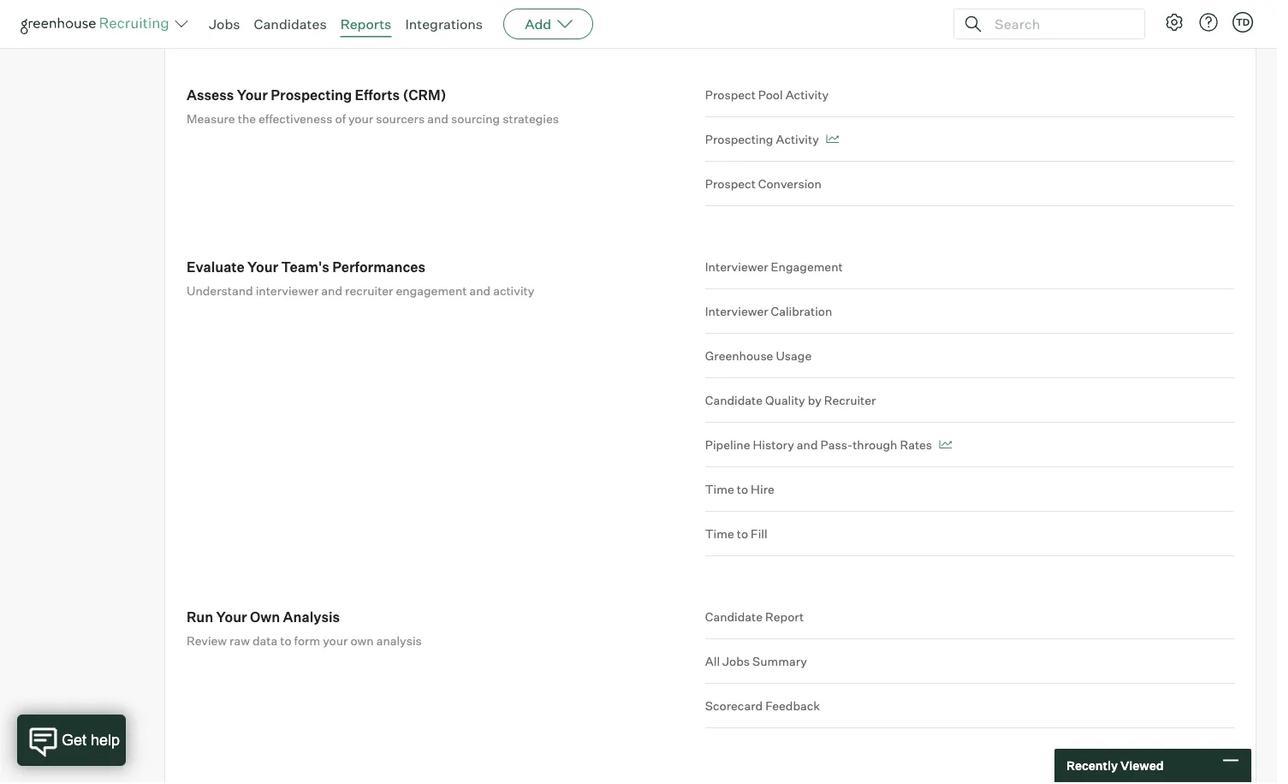 Task type: locate. For each thing, give the bounding box(es) containing it.
and down team's
[[321, 283, 342, 298]]

to left help
[[505, 0, 516, 10]]

your right of
[[348, 111, 373, 126]]

interviewer engagement
[[705, 259, 843, 274]]

0 vertical spatial interviewer
[[705, 259, 768, 274]]

to right 'data'
[[280, 633, 292, 648]]

1 horizontal spatial icon chart image
[[939, 441, 952, 449]]

interviewer engagement link
[[705, 258, 1234, 290]]

run your own analysis review raw data to form your own analysis
[[187, 608, 422, 648]]

jobs
[[393, 0, 416, 10]]

1 horizontal spatial jobs
[[723, 654, 750, 669]]

0 vertical spatial time
[[705, 482, 734, 497]]

raw
[[230, 633, 250, 648]]

candidate down greenhouse
[[705, 393, 763, 408]]

pipeline
[[705, 437, 750, 452]]

prospect
[[705, 87, 756, 102], [705, 176, 756, 191]]

all jobs summary
[[705, 654, 807, 669]]

finance
[[271, 0, 312, 10]]

time to fill link
[[705, 512, 1234, 557]]

2 with from the left
[[577, 0, 601, 10]]

activity up conversion
[[776, 132, 819, 147]]

1 candidate from the top
[[705, 393, 763, 408]]

own
[[350, 633, 374, 648]]

candidate
[[705, 393, 763, 408], [705, 609, 763, 624]]

activity
[[493, 283, 534, 298]]

1 vertical spatial jobs
[[723, 654, 750, 669]]

your up the the
[[237, 86, 268, 103]]

viewed
[[1121, 758, 1164, 773]]

understand
[[187, 283, 253, 298]]

decisions
[[187, 16, 240, 31]]

1 prospect from the top
[[705, 87, 756, 102]]

your inside evaluate your team's performances understand interviewer and recruiter engagement and activity
[[247, 258, 278, 275]]

and left activity
[[470, 283, 491, 298]]

are
[[419, 0, 437, 10]]

2 time from the top
[[705, 526, 734, 541]]

1 vertical spatial candidate
[[705, 609, 763, 624]]

recently
[[1067, 758, 1118, 773]]

to left hire
[[737, 482, 748, 497]]

your up the "interviewer"
[[247, 258, 278, 275]]

0 vertical spatial prospecting
[[271, 86, 352, 103]]

time for time to fill
[[705, 526, 734, 541]]

your for assess
[[237, 86, 268, 103]]

2 horizontal spatial your
[[348, 111, 373, 126]]

prospect conversion
[[705, 176, 822, 191]]

summary
[[753, 654, 807, 669]]

1 vertical spatial your
[[247, 258, 278, 275]]

0 vertical spatial jobs
[[209, 15, 240, 33]]

td
[[1236, 16, 1250, 28]]

icon chart image right prospecting activity
[[826, 135, 839, 144]]

your up raw
[[216, 608, 247, 626]]

time
[[705, 482, 734, 497], [705, 526, 734, 541]]

assess your prospecting efforts (crm) measure the effectiveness of your sourcers and sourcing strategies
[[187, 86, 559, 126]]

1 vertical spatial your
[[348, 111, 373, 126]]

time to hire link
[[705, 468, 1234, 512]]

your for evaluate
[[247, 258, 278, 275]]

on
[[346, 0, 360, 10]]

0 vertical spatial your
[[244, 0, 269, 10]]

your left finance in the left of the page
[[244, 0, 269, 10]]

all
[[705, 654, 720, 669]]

recruiter
[[345, 283, 393, 298]]

icon chart image for prospecting activity
[[826, 135, 839, 144]]

add
[[525, 15, 551, 33]]

(crm)
[[403, 86, 446, 103]]

2 vertical spatial your
[[216, 608, 247, 626]]

interviewer up greenhouse
[[705, 304, 768, 319]]

1 horizontal spatial with
[[577, 0, 601, 10]]

0 horizontal spatial with
[[217, 0, 241, 10]]

icon chart image
[[826, 135, 839, 144], [939, 441, 952, 449]]

0 horizontal spatial jobs
[[209, 15, 240, 33]]

pipeline history and pass-through rates
[[705, 437, 932, 452]]

0 horizontal spatial your
[[244, 0, 269, 10]]

prospect down prospecting activity
[[705, 176, 756, 191]]

prospecting inside assess your prospecting efforts (crm) measure the effectiveness of your sourcers and sourcing strategies
[[271, 86, 352, 103]]

1 horizontal spatial your
[[323, 633, 348, 648]]

prospecting up prospect conversion
[[705, 132, 773, 147]]

interviewer up interviewer calibration
[[705, 259, 768, 274]]

greenhouse usage
[[705, 348, 812, 363]]

2 interviewer from the top
[[705, 304, 768, 319]]

time to fill
[[705, 526, 768, 541]]

sync
[[187, 0, 215, 10]]

your inside the run your own analysis review raw data to form your own analysis
[[216, 608, 247, 626]]

your for run your own analysis
[[323, 633, 348, 648]]

greenhouse recruiting image
[[21, 14, 175, 34]]

and inside assess your prospecting efforts (crm) measure the effectiveness of your sourcers and sourcing strategies
[[427, 111, 449, 126]]

1 interviewer from the top
[[705, 259, 768, 274]]

1 horizontal spatial prospecting
[[705, 132, 773, 147]]

prospect for prospect conversion
[[705, 176, 756, 191]]

through
[[853, 437, 898, 452]]

0 horizontal spatial prospecting
[[271, 86, 352, 103]]

2 candidate from the top
[[705, 609, 763, 624]]

candidate quality by recruiter link
[[705, 379, 1234, 423]]

to inside time to fill link
[[737, 526, 748, 541]]

2 prospect from the top
[[705, 176, 756, 191]]

to inside time to hire link
[[737, 482, 748, 497]]

your inside sync with your finance team on what jobs are in progress to help them with budget decisions
[[244, 0, 269, 10]]

2 vertical spatial your
[[323, 633, 348, 648]]

with right the them
[[577, 0, 601, 10]]

analysis
[[376, 633, 422, 648]]

0 vertical spatial icon chart image
[[826, 135, 839, 144]]

configure image
[[1164, 12, 1185, 33]]

in
[[439, 0, 450, 10]]

to inside sync with your finance team on what jobs are in progress to help them with budget decisions
[[505, 0, 516, 10]]

1 vertical spatial prospect
[[705, 176, 756, 191]]

jobs down sync
[[209, 15, 240, 33]]

td button
[[1229, 9, 1257, 36]]

candidates link
[[254, 15, 327, 33]]

your
[[244, 0, 269, 10], [348, 111, 373, 126], [323, 633, 348, 648]]

your for run
[[216, 608, 247, 626]]

candidate report link
[[705, 608, 1234, 640]]

activity right pool
[[786, 87, 829, 102]]

recently viewed
[[1067, 758, 1164, 773]]

your left the own
[[323, 633, 348, 648]]

1 vertical spatial time
[[705, 526, 734, 541]]

interviewer
[[705, 259, 768, 274], [705, 304, 768, 319]]

0 vertical spatial candidate
[[705, 393, 763, 408]]

sourcing
[[451, 111, 500, 126]]

0 horizontal spatial icon chart image
[[826, 135, 839, 144]]

engagement
[[771, 259, 843, 274]]

candidate for candidate quality by recruiter
[[705, 393, 763, 408]]

assess
[[187, 86, 234, 103]]

and down the (crm) on the top left of page
[[427, 111, 449, 126]]

1 vertical spatial icon chart image
[[939, 441, 952, 449]]

your inside assess your prospecting efforts (crm) measure the effectiveness of your sourcers and sourcing strategies
[[237, 86, 268, 103]]

icon chart image right rates
[[939, 441, 952, 449]]

prospecting up effectiveness
[[271, 86, 352, 103]]

time left hire
[[705, 482, 734, 497]]

to left fill
[[737, 526, 748, 541]]

your inside the run your own analysis review raw data to form your own analysis
[[323, 633, 348, 648]]

0 vertical spatial activity
[[786, 87, 829, 102]]

1 vertical spatial interviewer
[[705, 304, 768, 319]]

candidate up all
[[705, 609, 763, 624]]

evaluate
[[187, 258, 245, 275]]

prospect pool activity link
[[705, 86, 1234, 117]]

1 time from the top
[[705, 482, 734, 497]]

prospect left pool
[[705, 87, 756, 102]]

0 vertical spatial prospect
[[705, 87, 756, 102]]

conversion
[[758, 176, 822, 191]]

performances
[[332, 258, 426, 275]]

and
[[427, 111, 449, 126], [321, 283, 342, 298], [470, 283, 491, 298], [797, 437, 818, 452]]

team's
[[281, 258, 329, 275]]

interviewer
[[256, 283, 319, 298]]

0 vertical spatial your
[[237, 86, 268, 103]]

jobs right all
[[723, 654, 750, 669]]

with up jobs link
[[217, 0, 241, 10]]

activity
[[786, 87, 829, 102], [776, 132, 819, 147]]

time left fill
[[705, 526, 734, 541]]

review
[[187, 633, 227, 648]]

sync with your finance team on what jobs are in progress to help them with budget decisions
[[187, 0, 644, 31]]

pool
[[758, 87, 783, 102]]

your inside assess your prospecting efforts (crm) measure the effectiveness of your sourcers and sourcing strategies
[[348, 111, 373, 126]]



Task type: vqa. For each thing, say whether or not it's contained in the screenshot.
budget
yes



Task type: describe. For each thing, give the bounding box(es) containing it.
help
[[519, 0, 543, 10]]

1 with from the left
[[217, 0, 241, 10]]

1 vertical spatial prospecting
[[705, 132, 773, 147]]

integrations link
[[405, 15, 483, 33]]

calibration
[[771, 304, 832, 319]]

Search text field
[[990, 12, 1129, 36]]

history
[[753, 437, 794, 452]]

by
[[808, 393, 822, 408]]

1 vertical spatial activity
[[776, 132, 819, 147]]

add button
[[503, 9, 593, 39]]

prospect for prospect pool activity
[[705, 87, 756, 102]]

prospect conversion link
[[705, 162, 1234, 206]]

reports
[[340, 15, 392, 33]]

and left pass-
[[797, 437, 818, 452]]

fill
[[751, 526, 768, 541]]

usage
[[776, 348, 812, 363]]

engagement
[[396, 283, 467, 298]]

pass-
[[821, 437, 853, 452]]

interviewer calibration link
[[705, 290, 1234, 334]]

strategies
[[503, 111, 559, 126]]

data
[[253, 633, 278, 648]]

team
[[315, 0, 343, 10]]

time for time to hire
[[705, 482, 734, 497]]

interviewer calibration
[[705, 304, 832, 319]]

interviewer for interviewer engagement
[[705, 259, 768, 274]]

feedback
[[765, 698, 820, 713]]

candidate for candidate report
[[705, 609, 763, 624]]

run
[[187, 608, 213, 626]]

measure
[[187, 111, 235, 126]]

jobs link
[[209, 15, 240, 33]]

greenhouse usage link
[[705, 334, 1234, 379]]

quality
[[765, 393, 805, 408]]

prospect pool activity
[[705, 87, 829, 102]]

reports link
[[340, 15, 392, 33]]

td button
[[1233, 12, 1253, 33]]

recruiter
[[824, 393, 876, 408]]

scorecard feedback link
[[705, 684, 1234, 729]]

icon chart image for pipeline history and pass-through rates
[[939, 441, 952, 449]]

analysis
[[283, 608, 340, 626]]

your for assess your prospecting efforts (crm)
[[348, 111, 373, 126]]

prospecting activity
[[705, 132, 819, 147]]

the
[[238, 111, 256, 126]]

budget
[[604, 0, 644, 10]]

all jobs summary link
[[705, 640, 1234, 684]]

time to hire
[[705, 482, 775, 497]]

candidates
[[254, 15, 327, 33]]

scorecard
[[705, 698, 763, 713]]

candidate quality by recruiter
[[705, 393, 876, 408]]

evaluate your team's performances understand interviewer and recruiter engagement and activity
[[187, 258, 534, 298]]

progress
[[452, 0, 502, 10]]

form
[[294, 633, 320, 648]]

candidate report
[[705, 609, 804, 624]]

what
[[363, 0, 390, 10]]

effectiveness
[[259, 111, 333, 126]]

own
[[250, 608, 280, 626]]

rates
[[900, 437, 932, 452]]

greenhouse
[[705, 348, 773, 363]]

them
[[546, 0, 575, 10]]

efforts
[[355, 86, 400, 103]]

interviewer for interviewer calibration
[[705, 304, 768, 319]]

to inside the run your own analysis review raw data to form your own analysis
[[280, 633, 292, 648]]

sourcers
[[376, 111, 425, 126]]

report
[[765, 609, 804, 624]]

of
[[335, 111, 346, 126]]

hire
[[751, 482, 775, 497]]

integrations
[[405, 15, 483, 33]]



